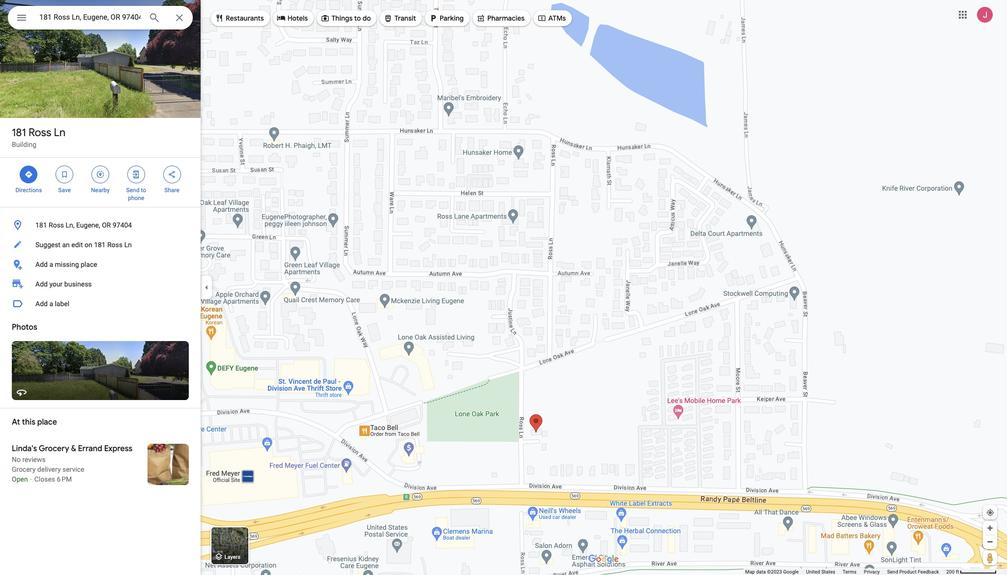 Task type: locate. For each thing, give the bounding box(es) containing it.

[[16, 11, 28, 25]]

parking
[[440, 14, 464, 23]]

grocery
[[39, 444, 69, 454], [12, 466, 36, 474]]

0 horizontal spatial grocery
[[12, 466, 36, 474]]

to up phone
[[141, 187, 146, 194]]

business
[[64, 280, 92, 288]]

2 vertical spatial ross
[[107, 241, 123, 249]]

phone
[[128, 195, 144, 202]]

0 vertical spatial place
[[81, 261, 97, 269]]

1 horizontal spatial grocery
[[39, 444, 69, 454]]

data
[[756, 570, 766, 575]]

1 vertical spatial ross
[[49, 221, 64, 229]]

suggest an edit on 181 ross ln button
[[0, 235, 201, 255]]

 atms
[[538, 13, 566, 24]]

ross inside 181 ross ln building
[[28, 126, 51, 140]]

1 vertical spatial to
[[141, 187, 146, 194]]

linda's grocery & errand express no reviews grocery delivery service open ⋅ closes 6 pm
[[12, 444, 133, 484]]

grocery up open
[[12, 466, 36, 474]]

1 horizontal spatial place
[[81, 261, 97, 269]]

0 vertical spatial add
[[35, 261, 48, 269]]

express
[[104, 444, 133, 454]]

at
[[12, 418, 20, 427]]

to
[[354, 14, 361, 23], [141, 187, 146, 194]]

0 horizontal spatial ln
[[54, 126, 65, 140]]

a
[[49, 261, 53, 269], [49, 300, 53, 308]]

0 vertical spatial ross
[[28, 126, 51, 140]]

add for add your business
[[35, 280, 48, 288]]

label
[[55, 300, 69, 308]]

2 vertical spatial 181
[[94, 241, 106, 249]]

send inside button
[[887, 570, 898, 575]]

0 horizontal spatial place
[[37, 418, 57, 427]]

place right the this
[[37, 418, 57, 427]]

200
[[947, 570, 955, 575]]

photos
[[12, 323, 37, 333]]

0 horizontal spatial 181
[[12, 126, 26, 140]]

or
[[102, 221, 111, 229]]

1 a from the top
[[49, 261, 53, 269]]

footer inside google maps element
[[745, 569, 947, 576]]

add for add a missing place
[[35, 261, 48, 269]]

nearby
[[91, 187, 110, 194]]

2 vertical spatial add
[[35, 300, 48, 308]]

ross up building
[[28, 126, 51, 140]]

hotels
[[288, 14, 308, 23]]

ln up 
[[54, 126, 65, 140]]

1 horizontal spatial ln
[[124, 241, 132, 249]]

united
[[806, 570, 820, 575]]

ln inside 'button'
[[124, 241, 132, 249]]

send left product
[[887, 570, 898, 575]]

footer
[[745, 569, 947, 576]]

ln down 97404
[[124, 241, 132, 249]]

save
[[58, 187, 71, 194]]

add for add a label
[[35, 300, 48, 308]]

2 a from the top
[[49, 300, 53, 308]]

eugene,
[[76, 221, 100, 229]]

send for send product feedback
[[887, 570, 898, 575]]

send up phone
[[126, 187, 139, 194]]

transit
[[395, 14, 416, 23]]

©2023
[[767, 570, 782, 575]]

errand
[[78, 444, 102, 454]]

 search field
[[8, 6, 193, 31]]

to left do
[[354, 14, 361, 23]]

collapse side panel image
[[201, 282, 212, 293]]

ross for ln,
[[49, 221, 64, 229]]

ln,
[[66, 221, 75, 229]]

ross for ln
[[28, 126, 51, 140]]

send product feedback
[[887, 570, 939, 575]]

send
[[126, 187, 139, 194], [887, 570, 898, 575]]

1 vertical spatial grocery
[[12, 466, 36, 474]]

ln
[[54, 126, 65, 140], [124, 241, 132, 249]]

1 vertical spatial a
[[49, 300, 53, 308]]

a for label
[[49, 300, 53, 308]]

 hotels
[[277, 13, 308, 24]]

a left label
[[49, 300, 53, 308]]

add down suggest
[[35, 261, 48, 269]]

0 horizontal spatial send
[[126, 187, 139, 194]]

1 vertical spatial ln
[[124, 241, 132, 249]]

atms
[[548, 14, 566, 23]]

a left missing
[[49, 261, 53, 269]]

0 vertical spatial 181
[[12, 126, 26, 140]]

your
[[49, 280, 63, 288]]


[[277, 13, 286, 24]]

add inside add your business link
[[35, 280, 48, 288]]

181 inside 181 ross ln building
[[12, 126, 26, 140]]

 restaurants
[[215, 13, 264, 24]]

0 vertical spatial a
[[49, 261, 53, 269]]

ross inside 181 ross ln, eugene, or 97404 button
[[49, 221, 64, 229]]

 pharmacies
[[477, 13, 525, 24]]

send inside send to phone
[[126, 187, 139, 194]]

ln inside 181 ross ln building
[[54, 126, 65, 140]]

1 horizontal spatial 181
[[35, 221, 47, 229]]

edit
[[71, 241, 83, 249]]


[[477, 13, 485, 24]]

grocery left &
[[39, 444, 69, 454]]

200 ft button
[[947, 570, 997, 575]]

closes
[[34, 476, 55, 484]]

add inside add a missing place button
[[35, 261, 48, 269]]

add
[[35, 261, 48, 269], [35, 280, 48, 288], [35, 300, 48, 308]]

181 up building
[[12, 126, 26, 140]]

1 vertical spatial 181
[[35, 221, 47, 229]]

1 add from the top
[[35, 261, 48, 269]]

0 horizontal spatial to
[[141, 187, 146, 194]]

2 horizontal spatial 181
[[94, 241, 106, 249]]

add inside add a label button
[[35, 300, 48, 308]]

181 right on
[[94, 241, 106, 249]]

add left your
[[35, 280, 48, 288]]

terms
[[843, 570, 857, 575]]

restaurants
[[226, 14, 264, 23]]

1 vertical spatial send
[[887, 570, 898, 575]]

google account: james peterson  
(james.peterson1902@gmail.com) image
[[977, 7, 993, 22]]

add left label
[[35, 300, 48, 308]]

suggest an edit on 181 ross ln
[[35, 241, 132, 249]]

181 up suggest
[[35, 221, 47, 229]]

zoom out image
[[987, 539, 994, 546]]

ross
[[28, 126, 51, 140], [49, 221, 64, 229], [107, 241, 123, 249]]

footer containing map data ©2023 google
[[745, 569, 947, 576]]

add a missing place button
[[0, 255, 201, 274]]

to inside send to phone
[[141, 187, 146, 194]]


[[96, 169, 105, 180]]

0 vertical spatial send
[[126, 187, 139, 194]]

 transit
[[384, 13, 416, 24]]

place down on
[[81, 261, 97, 269]]

1 horizontal spatial send
[[887, 570, 898, 575]]

181 inside 181 ross ln, eugene, or 97404 button
[[35, 221, 47, 229]]

0 vertical spatial to
[[354, 14, 361, 23]]

1 vertical spatial add
[[35, 280, 48, 288]]

ross down 97404
[[107, 241, 123, 249]]


[[384, 13, 393, 24]]

0 vertical spatial ln
[[54, 126, 65, 140]]

add your business
[[35, 280, 92, 288]]

None field
[[39, 11, 141, 23]]

2 add from the top
[[35, 280, 48, 288]]

place
[[81, 261, 97, 269], [37, 418, 57, 427]]

1 horizontal spatial to
[[354, 14, 361, 23]]

ross left ln,
[[49, 221, 64, 229]]

share
[[164, 187, 179, 194]]

3 add from the top
[[35, 300, 48, 308]]



Task type: describe. For each thing, give the bounding box(es) containing it.

[[538, 13, 546, 24]]

place inside button
[[81, 261, 97, 269]]

181 Ross Ln, Eugene, OR 97404 field
[[8, 6, 193, 30]]

delivery
[[37, 466, 61, 474]]


[[168, 169, 176, 180]]

on
[[85, 241, 92, 249]]

building
[[12, 141, 36, 149]]

181 inside 'suggest an edit on 181 ross ln' 'button'
[[94, 241, 106, 249]]

181 for ln,
[[35, 221, 47, 229]]

97404
[[113, 221, 132, 229]]

add a label button
[[0, 294, 201, 314]]

map data ©2023 google
[[745, 570, 799, 575]]

 things to do
[[321, 13, 371, 24]]

⋅
[[30, 476, 33, 484]]

ross inside 'suggest an edit on 181 ross ln' 'button'
[[107, 241, 123, 249]]

pharmacies
[[487, 14, 525, 23]]

directions
[[15, 187, 42, 194]]


[[24, 169, 33, 180]]

181 ross ln main content
[[0, 0, 201, 576]]

at this place
[[12, 418, 57, 427]]

google
[[783, 570, 799, 575]]

send to phone
[[126, 187, 146, 202]]


[[132, 169, 141, 180]]

1 vertical spatial place
[[37, 418, 57, 427]]

ft
[[956, 570, 959, 575]]

send product feedback button
[[887, 569, 939, 576]]

0 vertical spatial grocery
[[39, 444, 69, 454]]

add your business link
[[0, 274, 201, 294]]

show your location image
[[986, 509, 995, 517]]

send for send to phone
[[126, 187, 139, 194]]

suggest
[[35, 241, 60, 249]]

200 ft
[[947, 570, 959, 575]]

an
[[62, 241, 70, 249]]

united states button
[[806, 569, 836, 576]]

show street view coverage image
[[983, 551, 998, 566]]

none field inside the 181 ross ln, eugene, or 97404 field
[[39, 11, 141, 23]]

reviews
[[22, 456, 46, 464]]

open
[[12, 476, 28, 484]]

a for missing
[[49, 261, 53, 269]]

product
[[900, 570, 917, 575]]

6 pm
[[57, 476, 72, 484]]

181 ross ln, eugene, or 97404
[[35, 221, 132, 229]]


[[60, 169, 69, 180]]

layers
[[225, 555, 241, 561]]

181 ross ln building
[[12, 126, 65, 149]]

feedback
[[918, 570, 939, 575]]

no
[[12, 456, 21, 464]]

this
[[22, 418, 35, 427]]

terms button
[[843, 569, 857, 576]]

 parking
[[429, 13, 464, 24]]


[[321, 13, 330, 24]]

united states
[[806, 570, 836, 575]]

states
[[822, 570, 836, 575]]


[[215, 13, 224, 24]]

add a missing place
[[35, 261, 97, 269]]

service
[[62, 466, 84, 474]]

map
[[745, 570, 755, 575]]

actions for 181 ross ln region
[[0, 158, 201, 207]]


[[429, 13, 438, 24]]

to inside  things to do
[[354, 14, 361, 23]]

privacy
[[864, 570, 880, 575]]

&
[[71, 444, 76, 454]]

181 ross ln, eugene, or 97404 button
[[0, 215, 201, 235]]

zoom in image
[[987, 525, 994, 532]]

privacy button
[[864, 569, 880, 576]]

do
[[363, 14, 371, 23]]

missing
[[55, 261, 79, 269]]

things
[[332, 14, 353, 23]]

 button
[[8, 6, 35, 31]]

linda's
[[12, 444, 37, 454]]

add a label
[[35, 300, 69, 308]]

181 for ln
[[12, 126, 26, 140]]

google maps element
[[0, 0, 1007, 576]]



Task type: vqa. For each thing, say whether or not it's contained in the screenshot.
Suggest an edit on 700 Congress Ave. button
no



